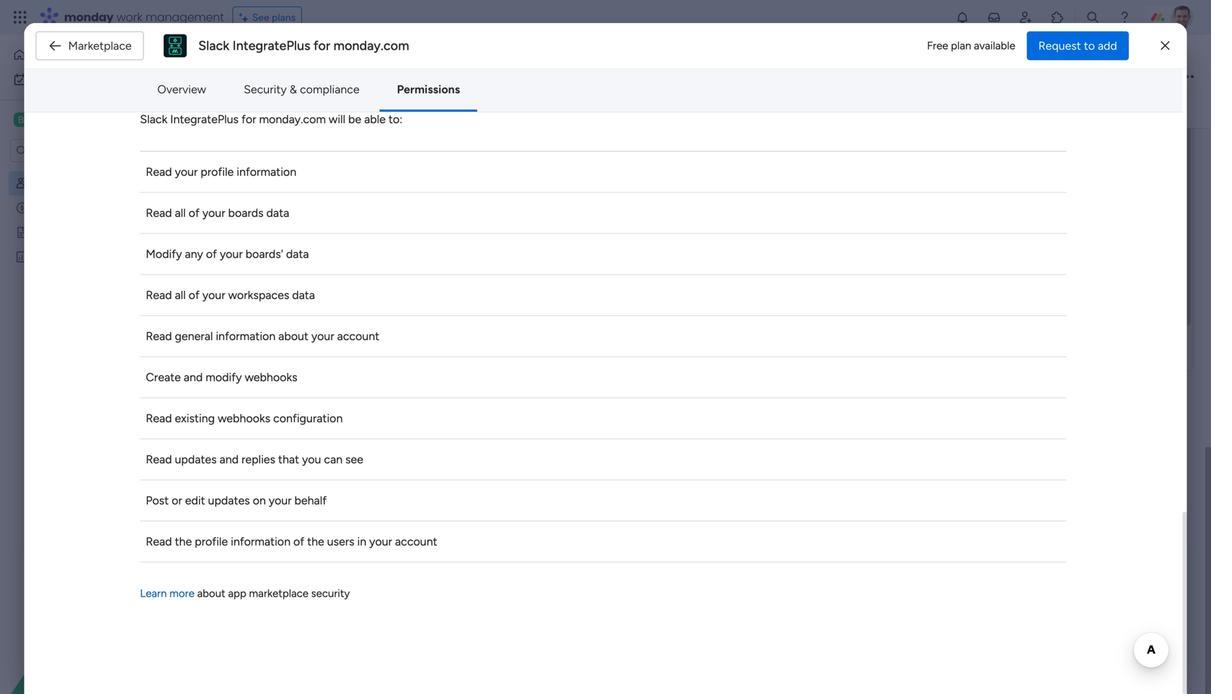 Task type: describe. For each thing, give the bounding box(es) containing it.
help
[[1150, 658, 1176, 673]]

for for slack integrateplus for monday.com will be able to:
[[242, 113, 256, 126]]

workspace selection element
[[14, 111, 91, 128]]

request
[[1039, 39, 1082, 53]]

1 vertical spatial about
[[197, 588, 225, 601]]

marketplace
[[249, 588, 309, 601]]

monday marketplace image
[[1051, 10, 1065, 25]]

configuration
[[273, 412, 343, 426]]

with
[[418, 182, 437, 195]]

your right in
[[369, 535, 392, 549]]

all for read all of your boards data
[[175, 206, 186, 220]]

data for read all of your workspaces data
[[292, 289, 315, 302]]

learn more about app marketplace security
[[140, 588, 350, 601]]

text
[[542, 392, 569, 410]]

group
[[289, 372, 316, 385]]

type
[[453, 193, 476, 205]]

public board image
[[15, 226, 29, 239]]

monday work management
[[64, 9, 224, 25]]

see
[[346, 453, 364, 467]]

discover
[[319, 182, 358, 195]]

& inside button
[[290, 83, 297, 96]]

table
[[265, 89, 289, 101]]

everyone at beyond imagination image
[[1139, 68, 1158, 87]]

edit
[[185, 494, 205, 508]]

permissions inside permissions button
[[397, 83, 460, 96]]

new for add
[[268, 372, 287, 385]]

workspaces
[[228, 289, 289, 302]]

plan
[[951, 39, 972, 52]]

add
[[247, 372, 265, 385]]

read for read existing webhooks configuration
[[146, 412, 172, 426]]

partner
[[448, 270, 481, 282]]

users
[[327, 535, 355, 549]]

our
[[440, 182, 455, 195]]

primary
[[248, 162, 300, 180]]

will
[[329, 113, 346, 126]]

activity log
[[669, 107, 723, 120]]

krause
[[304, 270, 334, 283]]

activity log button
[[658, 102, 734, 125]]

app
[[228, 588, 246, 601]]

in
[[357, 535, 367, 549]]

modify
[[206, 371, 242, 385]]

integrations
[[447, 227, 501, 239]]

read for read general information about your account
[[146, 330, 172, 343]]

search everything image
[[1086, 10, 1101, 25]]

1 vertical spatial updates
[[208, 494, 250, 508]]

Text field
[[538, 392, 572, 410]]

primary contacts
[[248, 162, 364, 180]]

add view image
[[1180, 108, 1186, 119]]

monday.com for slack integrateplus for monday.com
[[334, 38, 409, 53]]

able
[[364, 113, 386, 126]]

abilities
[[382, 182, 416, 195]]

learn
[[140, 588, 167, 601]]

of for boards'
[[206, 247, 217, 261]]

boards
[[228, 206, 264, 220]]

behalf
[[295, 494, 327, 508]]

basic
[[33, 113, 61, 127]]

security
[[311, 588, 350, 601]]

read for read your profile information
[[146, 165, 172, 179]]

or
[[172, 494, 182, 508]]

explore
[[411, 227, 445, 239]]

contact
[[312, 192, 349, 204]]

add new group button
[[220, 367, 322, 390]]

updates
[[609, 107, 647, 120]]

lottie animation element
[[0, 549, 184, 695]]

see plans button
[[233, 6, 302, 28]]

0 vertical spatial terry turtle image
[[1171, 6, 1194, 29]]

information for your
[[237, 165, 297, 179]]

overview button for security
[[146, 75, 218, 104]]

modify any of your boards' data
[[146, 247, 309, 261]]

main table button
[[219, 84, 300, 107]]

marketplace button
[[36, 31, 144, 60]]

explore integrations button
[[405, 222, 507, 245]]

home link
[[9, 43, 175, 66]]

My Contacts field
[[216, 46, 365, 78]]

all for read all of your workspaces data
[[175, 289, 186, 302]]

to:
[[389, 113, 403, 126]]

leilani
[[273, 270, 301, 283]]

more
[[170, 588, 195, 601]]

0 vertical spatial account
[[337, 330, 380, 343]]

that
[[278, 453, 299, 467]]

slack integrateplus for monday.com will be able to:
[[140, 113, 403, 126]]

to
[[1084, 39, 1095, 53]]

permissions button
[[386, 75, 472, 104]]

your right the on
[[269, 494, 292, 508]]

on
[[253, 494, 266, 508]]

doyle
[[313, 244, 339, 257]]

slack integrateplus for monday.com
[[198, 38, 409, 53]]

read for read all of your workspaces data
[[146, 289, 172, 302]]

notifications image
[[956, 10, 970, 25]]

home option
[[9, 43, 175, 66]]

phoenix inside field
[[521, 69, 570, 87]]

modify
[[146, 247, 182, 261]]

of for boards
[[189, 206, 200, 220]]

of left users
[[293, 535, 304, 549]]

read all of your workspaces data
[[146, 289, 315, 302]]

1 vertical spatial and
[[220, 453, 239, 467]]

1 horizontal spatial &
[[485, 182, 492, 195]]

0 vertical spatial updates
[[175, 453, 217, 467]]

main
[[241, 89, 263, 101]]

you
[[302, 453, 321, 467]]

main table
[[241, 89, 289, 101]]

security & compliance button
[[232, 75, 371, 104]]

management
[[145, 9, 224, 25]]

updates / 1
[[609, 107, 660, 120]]

cards
[[310, 89, 337, 101]]

read general information about your account
[[146, 330, 380, 343]]

see
[[252, 11, 269, 23]]

basic crm
[[33, 113, 89, 127]]

madison doyle
[[273, 244, 339, 257]]

your left boards
[[202, 206, 225, 220]]



Task type: vqa. For each thing, say whether or not it's contained in the screenshot.
Close Update feed (Inbox) "ICON"
no



Task type: locate. For each thing, give the bounding box(es) containing it.
read left general
[[146, 330, 172, 343]]

& right gmail
[[485, 182, 492, 195]]

1 vertical spatial integrateplus
[[170, 113, 239, 126]]

for down the main
[[242, 113, 256, 126]]

0 vertical spatial contacts
[[258, 46, 362, 78]]

0 horizontal spatial overview button
[[146, 75, 218, 104]]

1 vertical spatial terry turtle image
[[1126, 68, 1145, 87]]

overview down 'application logo'
[[157, 83, 206, 96]]

home
[[32, 49, 59, 61]]

your down modify any of your boards' data
[[202, 289, 225, 302]]

integrateplus
[[233, 38, 310, 53], [170, 113, 239, 126]]

profile for your
[[201, 165, 234, 179]]

my contacts
[[219, 46, 362, 78]]

0 horizontal spatial account
[[337, 330, 380, 343]]

overview button left updates
[[522, 102, 598, 125]]

0 horizontal spatial about
[[197, 588, 225, 601]]

contacts up security & compliance
[[258, 46, 362, 78]]

read for read updates and replies that you can see
[[146, 453, 172, 467]]

the down or
[[175, 535, 192, 549]]

0 vertical spatial slack
[[198, 38, 230, 53]]

read existing webhooks configuration
[[146, 412, 343, 426]]

read updates and replies that you can see
[[146, 453, 364, 467]]

0 vertical spatial new
[[361, 182, 379, 195]]

request to add button
[[1027, 31, 1129, 60]]

profile down edit
[[195, 535, 228, 549]]

security & compliance
[[244, 83, 360, 96]]

webhooks down read general information about your account
[[245, 371, 298, 385]]

read left existing
[[146, 412, 172, 426]]

&
[[290, 83, 297, 96], [485, 182, 492, 195]]

of right any
[[206, 247, 217, 261]]

1 vertical spatial for
[[242, 113, 256, 126]]

add to favorites image
[[396, 54, 411, 69]]

overview button down 'application logo'
[[146, 75, 218, 104]]

log
[[706, 107, 723, 120]]

request to add
[[1039, 39, 1118, 53]]

0 horizontal spatial levy
[[311, 219, 332, 231]]

contacts up discover
[[303, 162, 364, 180]]

levy inside field
[[574, 69, 602, 87]]

levy
[[574, 69, 602, 87], [311, 219, 332, 231]]

b
[[18, 114, 24, 126]]

0 vertical spatial for
[[314, 38, 331, 53]]

more dots image
[[821, 396, 832, 406]]

0 vertical spatial phoenix levy
[[521, 69, 602, 87]]

existing
[[175, 412, 215, 426]]

contacts
[[258, 46, 362, 78], [303, 162, 364, 180]]

1 all from the top
[[175, 206, 186, 220]]

of up any
[[189, 206, 200, 220]]

general
[[175, 330, 213, 343]]

terry turtle image
[[1171, 6, 1194, 29], [1126, 68, 1145, 87]]

your left boards'
[[220, 247, 243, 261]]

0 vertical spatial integrateplus
[[233, 38, 310, 53]]

data up leilani krause on the left of page
[[286, 247, 309, 261]]

2 the from the left
[[307, 535, 324, 549]]

1 vertical spatial information
[[216, 330, 276, 343]]

0 vertical spatial all
[[175, 206, 186, 220]]

can
[[324, 453, 343, 467]]

gmail
[[457, 182, 483, 195]]

Type field
[[450, 191, 479, 207]]

read for read the profile information of the users in your account
[[146, 535, 172, 549]]

1 vertical spatial webhooks
[[218, 412, 271, 426]]

show board description image
[[372, 55, 389, 69]]

free plan available
[[927, 39, 1016, 52]]

all up any
[[175, 206, 186, 220]]

1 vertical spatial &
[[485, 182, 492, 195]]

0 vertical spatial monday.com
[[334, 38, 409, 53]]

0 horizontal spatial monday.com
[[259, 113, 326, 126]]

overview button for updates
[[522, 102, 598, 125]]

profile
[[201, 165, 234, 179], [195, 535, 228, 549]]

create
[[146, 371, 181, 385]]

0 horizontal spatial and
[[184, 371, 203, 385]]

information
[[237, 165, 297, 179], [216, 330, 276, 343], [231, 535, 291, 549]]

Primary Contacts field
[[244, 162, 367, 180]]

about
[[278, 330, 309, 343], [197, 588, 225, 601]]

new for discover
[[361, 182, 379, 195]]

1 horizontal spatial the
[[307, 535, 324, 549]]

information down workspaces
[[216, 330, 276, 343]]

2 vertical spatial data
[[292, 289, 315, 302]]

data for modify any of your boards' data
[[286, 247, 309, 261]]

workspace image
[[14, 112, 28, 128]]

1 vertical spatial new
[[268, 372, 287, 385]]

profile for the
[[195, 535, 228, 549]]

help image
[[1118, 10, 1132, 25]]

1 horizontal spatial phoenix
[[521, 69, 570, 87]]

0 horizontal spatial terry turtle image
[[1126, 68, 1145, 87]]

1 vertical spatial all
[[175, 289, 186, 302]]

data down leilani krause on the left of page
[[292, 289, 315, 302]]

updates up edit
[[175, 453, 217, 467]]

select product image
[[13, 10, 27, 25]]

0 vertical spatial levy
[[574, 69, 602, 87]]

1 horizontal spatial terry turtle image
[[1171, 6, 1194, 29]]

of for workspaces
[[189, 289, 200, 302]]

boards'
[[246, 247, 283, 261]]

read down modify
[[146, 289, 172, 302]]

4 read from the top
[[146, 330, 172, 343]]

any
[[185, 247, 203, 261]]

account
[[337, 330, 380, 343], [395, 535, 438, 549]]

webhooks down add
[[218, 412, 271, 426]]

7 read from the top
[[146, 535, 172, 549]]

read all of your boards data
[[146, 206, 289, 220]]

Phoenix Levy field
[[517, 69, 1118, 87]]

new
[[361, 182, 379, 195], [268, 372, 287, 385]]

1 vertical spatial account
[[395, 535, 438, 549]]

overview left updates
[[545, 107, 587, 120]]

permissions down 'application logo'
[[140, 69, 271, 99]]

1 read from the top
[[146, 165, 172, 179]]

& right table
[[290, 83, 297, 96]]

information up boards
[[237, 165, 297, 179]]

1 horizontal spatial slack
[[198, 38, 230, 53]]

updates left the on
[[208, 494, 250, 508]]

data for read all of your boards data
[[267, 206, 289, 220]]

overview button
[[146, 75, 218, 104], [522, 102, 598, 125]]

add view image
[[356, 90, 362, 100]]

and left replies
[[220, 453, 239, 467]]

post or edit updates on your behalf
[[146, 494, 327, 508]]

available
[[974, 39, 1016, 52]]

1 vertical spatial phoenix levy
[[273, 219, 332, 231]]

all
[[175, 206, 186, 220], [175, 289, 186, 302]]

gmail button
[[457, 182, 483, 196]]

new inside button
[[268, 372, 287, 385]]

0 horizontal spatial phoenix
[[273, 219, 308, 231]]

1 vertical spatial data
[[286, 247, 309, 261]]

your up read all of your boards data
[[175, 165, 198, 179]]

webhooks
[[245, 371, 298, 385], [218, 412, 271, 426]]

read up read all of your boards data
[[146, 165, 172, 179]]

1 horizontal spatial overview button
[[522, 102, 598, 125]]

contacts for my contacts
[[258, 46, 362, 78]]

1 horizontal spatial and
[[220, 453, 239, 467]]

0 horizontal spatial phoenix levy
[[273, 219, 332, 231]]

dapulse x slim image
[[1161, 37, 1170, 54]]

option
[[0, 171, 184, 173]]

0 vertical spatial overview
[[157, 83, 206, 96]]

phoenix
[[521, 69, 570, 87], [273, 219, 308, 231]]

explore integrations
[[411, 227, 501, 239]]

1 horizontal spatial account
[[395, 535, 438, 549]]

integrateplus up "read your profile information"
[[170, 113, 239, 126]]

1 vertical spatial contacts
[[303, 162, 364, 180]]

for
[[314, 38, 331, 53], [242, 113, 256, 126]]

phoenix levy
[[521, 69, 602, 87], [273, 219, 332, 231]]

profile up read all of your boards data
[[201, 165, 234, 179]]

slack for slack integrateplus for monday.com
[[198, 38, 230, 53]]

integrateplus for slack integrateplus for monday.com
[[233, 38, 310, 53]]

about left app
[[197, 588, 225, 601]]

the
[[175, 535, 192, 549], [307, 535, 324, 549]]

1 horizontal spatial permissions
[[397, 83, 460, 96]]

the left users
[[307, 535, 324, 549]]

0 vertical spatial profile
[[201, 165, 234, 179]]

contacts for primary contacts
[[303, 162, 364, 180]]

free
[[927, 39, 949, 52]]

read for read all of your boards data
[[146, 206, 172, 220]]

activity
[[669, 107, 704, 120]]

add
[[1098, 39, 1118, 53]]

list box
[[0, 168, 184, 464]]

phoenix levy inside field
[[521, 69, 602, 87]]

1 the from the left
[[175, 535, 192, 549]]

1 vertical spatial monday.com
[[259, 113, 326, 126]]

1 horizontal spatial overview
[[545, 107, 587, 120]]

contacts inside primary contacts field
[[303, 162, 364, 180]]

0 vertical spatial information
[[237, 165, 297, 179]]

add new group
[[247, 372, 316, 385]]

0 horizontal spatial new
[[268, 372, 287, 385]]

/
[[650, 107, 654, 120]]

see plans
[[252, 11, 296, 23]]

replies
[[242, 453, 275, 467]]

integrateplus down the see plans
[[233, 38, 310, 53]]

leilani krause
[[273, 270, 334, 283]]

0 vertical spatial webhooks
[[245, 371, 298, 385]]

monday.com up show board description image
[[334, 38, 409, 53]]

1 vertical spatial overview
[[545, 107, 587, 120]]

permissions down add to favorites icon
[[397, 83, 460, 96]]

slack
[[198, 38, 230, 53], [140, 113, 167, 126]]

0 horizontal spatial for
[[242, 113, 256, 126]]

0 vertical spatial data
[[267, 206, 289, 220]]

and
[[184, 371, 203, 385], [220, 453, 239, 467]]

0 horizontal spatial permissions
[[140, 69, 271, 99]]

read the profile information of the users in your account
[[146, 535, 438, 549]]

0 horizontal spatial slack
[[140, 113, 167, 126]]

1 horizontal spatial phoenix levy
[[521, 69, 602, 87]]

1 horizontal spatial monday.com
[[334, 38, 409, 53]]

for up compliance
[[314, 38, 331, 53]]

marketplace
[[68, 39, 132, 53]]

learn more link
[[140, 588, 195, 601]]

1 vertical spatial profile
[[195, 535, 228, 549]]

0 vertical spatial about
[[278, 330, 309, 343]]

new left the abilities at the top of the page
[[361, 182, 379, 195]]

0 vertical spatial and
[[184, 371, 203, 385]]

slack for slack integrateplus for monday.com will be able to:
[[140, 113, 167, 126]]

crm
[[64, 113, 89, 127]]

read up post
[[146, 453, 172, 467]]

5 read from the top
[[146, 412, 172, 426]]

2 read from the top
[[146, 206, 172, 220]]

integrateplus for slack integrateplus for monday.com will be able to:
[[170, 113, 239, 126]]

monday.com
[[334, 38, 409, 53], [259, 113, 326, 126]]

1 horizontal spatial new
[[361, 182, 379, 195]]

1 vertical spatial levy
[[311, 219, 332, 231]]

2 vertical spatial information
[[231, 535, 291, 549]]

data
[[267, 206, 289, 220], [286, 247, 309, 261], [292, 289, 315, 302]]

of down any
[[189, 289, 200, 302]]

data right boards
[[267, 206, 289, 220]]

3 read from the top
[[146, 289, 172, 302]]

security
[[244, 83, 287, 96]]

lottie animation image
[[0, 549, 184, 695]]

for for slack integrateplus for monday.com
[[314, 38, 331, 53]]

information down the on
[[231, 535, 291, 549]]

1 horizontal spatial levy
[[574, 69, 602, 87]]

about up group on the bottom left of the page
[[278, 330, 309, 343]]

be
[[348, 113, 362, 126]]

6 read from the top
[[146, 453, 172, 467]]

madison
[[273, 244, 311, 257]]

and right 'create'
[[184, 371, 203, 385]]

levy up doyle
[[311, 219, 332, 231]]

0 vertical spatial &
[[290, 83, 297, 96]]

0 vertical spatial phoenix
[[521, 69, 570, 87]]

1 horizontal spatial for
[[314, 38, 331, 53]]

2 all from the top
[[175, 289, 186, 302]]

post
[[146, 494, 169, 508]]

invite members image
[[1019, 10, 1033, 25]]

your up group on the bottom left of the page
[[311, 330, 334, 343]]

monday.com for slack integrateplus for monday.com will be able to:
[[259, 113, 326, 126]]

levy up updates / 1 'button'
[[574, 69, 602, 87]]

application logo image
[[164, 34, 187, 57]]

1 vertical spatial slack
[[140, 113, 167, 126]]

0 horizontal spatial overview
[[157, 83, 206, 96]]

help button
[[1138, 653, 1189, 677]]

new right add
[[268, 372, 287, 385]]

monday.com down table
[[259, 113, 326, 126]]

update feed image
[[987, 10, 1002, 25]]

work
[[117, 9, 142, 25]]

0 horizontal spatial &
[[290, 83, 297, 96]]

discover new abilities with our gmail &
[[319, 182, 492, 195]]

public dashboard image
[[15, 250, 29, 264]]

read up modify
[[146, 206, 172, 220]]

0 horizontal spatial the
[[175, 535, 192, 549]]

read down post
[[146, 535, 172, 549]]

compliance
[[300, 83, 360, 96]]

1 vertical spatial phoenix
[[273, 219, 308, 231]]

all up general
[[175, 289, 186, 302]]

information for the
[[231, 535, 291, 549]]

1 horizontal spatial about
[[278, 330, 309, 343]]



